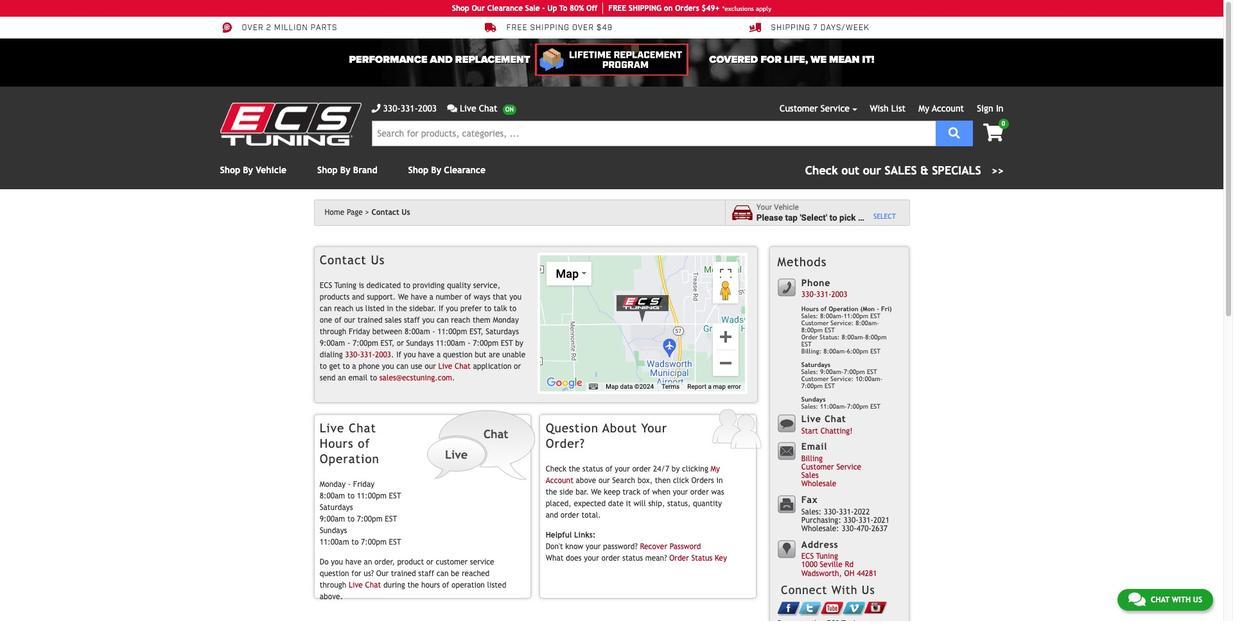 Task type: describe. For each thing, give the bounding box(es) containing it.
vehicle
[[865, 212, 893, 223]]

have inside the do you have an order, product or customer service question for us? our trained staff can be reached through
[[345, 558, 362, 567]]

was
[[711, 488, 724, 497]]

or inside "ecs tuning is dedicated to providing quality service, products and support. we have a number of ways that you can reach us listed in the sidebar. if you prefer to talk to one of our trained sales staff you can reach them monday through friday between 8:00am - 11:00pm est, saturdays 9:00am - 7:00pm est, or sundays 11:00am - 7:00pm est by dialing"
[[397, 339, 404, 348]]

question
[[546, 421, 599, 436]]

330- up wholesale:
[[824, 508, 839, 517]]

2 sales: from the top
[[802, 369, 818, 376]]

an for send
[[338, 374, 346, 383]]

or inside the do you have an order, product or customer service question for us? our trained staff can be reached through
[[426, 558, 434, 567]]

8:00am- down 'status:'
[[824, 348, 847, 355]]

8:00am inside "monday - friday 8:00am to 11:00pm est saturdays 9:00am to 7:00pm est sundays 11:00am to 7:00pm est"
[[320, 492, 345, 501]]

report a map error
[[688, 383, 741, 390]]

your inside your vehicle please tap 'select' to pick a vehicle
[[757, 203, 772, 212]]

sundays inside "ecs tuning is dedicated to providing quality service, products and support. we have a number of ways that you can reach us listed in the sidebar. if you prefer to talk to one of our trained sales staff you can reach them monday through friday between 8:00am - 11:00pm est, saturdays 9:00am - 7:00pm est, or sundays 11:00am - 7:00pm est by dialing"
[[406, 339, 434, 348]]

operation inside hours of operation (mon - fri) sales: 8:00am-11:00pm est customer service: 8:00am- 8:00pm est order status: 8:00am-8:00pm est billing: 8:00am-6:00pm est saturdays sales: 9:00am-7:00pm est customer service: 10:00am- 7:00pm est sundays sales: 11:00am-7:00pm est
[[829, 306, 859, 313]]

order inside helpful links: don't know your password? recover password what does your order status mean? order status key
[[602, 555, 620, 564]]

by for vehicle
[[243, 165, 253, 175]]

home
[[325, 208, 345, 217]]

1 horizontal spatial 2003
[[418, 103, 437, 114]]

330- right purchasing:
[[844, 516, 859, 525]]

products
[[320, 293, 350, 302]]

have inside "ecs tuning is dedicated to providing quality service, products and support. we have a number of ways that you can reach us listed in the sidebar. if you prefer to talk to one of our trained sales staff you can reach them monday through friday between 8:00am - 11:00pm est, saturdays 9:00am - 7:00pm est, or sundays 11:00am - 7:00pm est by dialing"
[[411, 293, 427, 302]]

or inside application or send an email to
[[514, 362, 521, 371]]

oh
[[844, 569, 855, 578]]

you down number
[[446, 304, 458, 313]]

monday inside "monday - friday 8:00am to 11:00pm est saturdays 9:00am to 7:00pm est sundays 11:00am to 7:00pm est"
[[320, 480, 346, 489]]

0 vertical spatial my account link
[[919, 103, 964, 114]]

to inside your vehicle please tap 'select' to pick a vehicle
[[830, 212, 837, 223]]

staff inside "ecs tuning is dedicated to providing quality service, products and support. we have a number of ways that you can reach us listed in the sidebar. if you prefer to talk to one of our trained sales staff you can reach them monday through friday between 8:00am - 11:00pm est, saturdays 9:00am - 7:00pm est, or sundays 11:00am - 7:00pm est by dialing"
[[404, 316, 420, 325]]

0 vertical spatial orders
[[675, 4, 699, 13]]

a inside "ecs tuning is dedicated to providing quality service, products and support. we have a number of ways that you can reach us listed in the sidebar. if you prefer to talk to one of our trained sales staff you can reach them monday through friday between 8:00am - 11:00pm est, saturdays 9:00am - 7:00pm est, or sundays 11:00am - 7:00pm est by dialing"
[[429, 293, 434, 302]]

11:00pm inside "monday - friday 8:00am to 11:00pm est saturdays 9:00am to 7:00pm est sundays 11:00am to 7:00pm est"
[[357, 492, 387, 501]]

est inside "ecs tuning is dedicated to providing quality service, products and support. we have a number of ways that you can reach us listed in the sidebar. if you prefer to talk to one of our trained sales staff you can reach them monday through friday between 8:00am - 11:00pm est, saturdays 9:00am - 7:00pm est, or sundays 11:00am - 7:00pm est by dialing"
[[501, 339, 513, 348]]

order down placed, on the left of the page
[[561, 511, 579, 520]]

when
[[652, 488, 671, 497]]

for
[[352, 570, 362, 579]]

my for the bottommost my account link
[[711, 465, 720, 474]]

tap
[[785, 212, 798, 223]]

shop our clearance sale - up to 80% off link
[[452, 3, 603, 14]]

customer service link
[[802, 463, 862, 472]]

if inside "ecs tuning is dedicated to providing quality service, products and support. we have a number of ways that you can reach us listed in the sidebar. if you prefer to talk to one of our trained sales staff you can reach them monday through friday between 8:00am - 11:00pm est, saturdays 9:00am - 7:00pm est, or sundays 11:00am - 7:00pm est by dialing"
[[439, 304, 444, 313]]

0 vertical spatial est,
[[470, 327, 484, 336]]

data
[[620, 383, 633, 390]]

330- down 2022
[[842, 525, 857, 534]]

0 horizontal spatial est,
[[381, 339, 394, 348]]

account for the bottommost my account link
[[546, 477, 574, 486]]

11:00pm inside "ecs tuning is dedicated to providing quality service, products and support. we have a number of ways that you can reach us listed in the sidebar. if you prefer to talk to one of our trained sales staff you can reach them monday through friday between 8:00am - 11:00pm est, saturdays 9:00am - 7:00pm est, or sundays 11:00am - 7:00pm est by dialing"
[[438, 327, 467, 336]]

live inside the live chat start chatting!
[[802, 414, 822, 425]]

map for map data ©2024
[[606, 383, 619, 390]]

fax sales: 330-331-2022 purchasing: 330-331-2021 wholesale: 330-470-2637
[[802, 495, 890, 534]]

but
[[475, 351, 486, 360]]

of inside hours of operation (mon - fri) sales: 8:00am-11:00pm est customer service: 8:00am- 8:00pm est order status: 8:00am-8:00pm est billing: 8:00am-6:00pm est saturdays sales: 9:00am-7:00pm est customer service: 10:00am- 7:00pm est sundays sales: 11:00am-7:00pm est
[[821, 306, 827, 313]]

my for my account link to the top
[[919, 103, 930, 114]]

search image
[[949, 127, 960, 138]]

billing link
[[802, 455, 823, 464]]

our inside . if you have a question but are unable to get to a phone you can use our
[[425, 362, 436, 371]]

orders inside the above our search box, then click orders in the side bar. we keep track of when your order was placed, expected date it will ship, status, quantity and order total.
[[691, 477, 714, 486]]

us up dedicated
[[371, 253, 385, 267]]

live right comments image
[[460, 103, 476, 114]]

0 horizontal spatial status
[[583, 465, 603, 474]]

click
[[673, 477, 689, 486]]

please
[[757, 212, 783, 223]]

friday inside "monday - friday 8:00am to 11:00pm est saturdays 9:00am to 7:00pm est sundays 11:00am to 7:00pm est"
[[353, 480, 375, 489]]

we
[[811, 53, 827, 66]]

*exclusions apply link
[[722, 4, 772, 13]]

track
[[623, 488, 641, 497]]

email
[[802, 442, 828, 453]]

report
[[688, 383, 707, 390]]

friday inside "ecs tuning is dedicated to providing quality service, products and support. we have a number of ways that you can reach us listed in the sidebar. if you prefer to talk to one of our trained sales staff you can reach them monday through friday between 8:00am - 11:00pm est, saturdays 9:00am - 7:00pm est, or sundays 11:00am - 7:00pm est by dialing"
[[349, 327, 370, 336]]

key
[[715, 555, 727, 564]]

8:00am- up 6:00pm
[[842, 334, 865, 341]]

0 vertical spatial contact us
[[372, 208, 410, 217]]

live inside live chat hours of operation
[[320, 421, 345, 436]]

a up application or send an email to at the bottom of page
[[437, 351, 441, 360]]

a left map
[[708, 383, 712, 390]]

0 vertical spatial contact
[[372, 208, 399, 217]]

saturdays inside hours of operation (mon - fri) sales: 8:00am-11:00pm est customer service: 8:00am- 8:00pm est order status: 8:00am-8:00pm est billing: 8:00am-6:00pm est saturdays sales: 9:00am-7:00pm est customer service: 10:00am- 7:00pm est sundays sales: 11:00am-7:00pm est
[[802, 362, 831, 369]]

operation
[[452, 582, 485, 591]]

chat with us link
[[1118, 590, 1213, 612]]

your inside the above our search box, then click orders in the side bar. we keep track of when your order was placed, expected date it will ship, status, quantity and order total.
[[673, 488, 688, 497]]

unable
[[502, 351, 526, 360]]

my account image
[[712, 409, 763, 451]]

address ecs tuning 1000 seville rd wadsworth, oh 44281
[[802, 539, 877, 578]]

1 vertical spatial live chat
[[438, 362, 471, 371]]

0 horizontal spatial reach
[[334, 304, 353, 313]]

of inside during the hours of operation listed above.
[[442, 582, 449, 591]]

map button
[[547, 262, 592, 286]]

apply
[[756, 5, 772, 12]]

clearance for our
[[487, 4, 523, 13]]

over
[[242, 23, 264, 33]]

ping
[[645, 4, 662, 13]]

- down sidebar.
[[432, 327, 435, 336]]

select
[[874, 212, 896, 220]]

0 vertical spatial sales
[[885, 164, 917, 177]]

and inside the above our search box, then click orders in the side bar. we keep track of when your order was placed, expected date it will ship, status, quantity and order total.
[[546, 511, 558, 520]]

ecs inside "ecs tuning is dedicated to providing quality service, products and support. we have a number of ways that you can reach us listed in the sidebar. if you prefer to talk to one of our trained sales staff you can reach them monday through friday between 8:00am - 11:00pm est, saturdays 9:00am - 7:00pm est, or sundays 11:00am - 7:00pm est by dialing"
[[320, 281, 332, 290]]

error
[[728, 383, 741, 390]]

home page link
[[325, 208, 369, 217]]

over 2 million parts link
[[220, 22, 338, 33]]

mean
[[829, 53, 860, 66]]

11:00am-
[[820, 404, 847, 411]]

0 vertical spatial live chat
[[460, 103, 498, 114]]

shop by clearance link
[[408, 165, 486, 175]]

an for have
[[364, 558, 372, 567]]

do
[[320, 558, 329, 567]]

you down sidebar.
[[422, 316, 434, 325]]

order up quantity
[[690, 488, 709, 497]]

1 vertical spatial reach
[[451, 316, 470, 325]]

8:00am- up 'status:'
[[820, 313, 844, 320]]

- down prefer
[[468, 339, 471, 348]]

11:00am inside "ecs tuning is dedicated to providing quality service, products and support. we have a number of ways that you can reach us listed in the sidebar. if you prefer to talk to one of our trained sales staff you can reach them monday through friday between 8:00am - 11:00pm est, saturdays 9:00am - 7:00pm est, or sundays 11:00am - 7:00pm est by dialing"
[[436, 339, 465, 348]]

1 vertical spatial 330-331-2003 link
[[802, 290, 848, 299]]

and inside "ecs tuning is dedicated to providing quality service, products and support. we have a number of ways that you can reach us listed in the sidebar. if you prefer to talk to one of our trained sales staff you can reach them monday through friday between 8:00am - 11:00pm est, saturdays 9:00am - 7:00pm est, or sundays 11:00am - 7:00pm est by dialing"
[[352, 293, 365, 302]]

chat right comments image
[[479, 103, 498, 114]]

2 vertical spatial live chat
[[349, 582, 381, 591]]

order up box,
[[632, 465, 651, 474]]

order,
[[375, 558, 395, 567]]

above our search box, then click orders in the side bar. we keep track of when your order was placed, expected date it will ship, status, quantity and order total.
[[546, 477, 724, 520]]

8:00am inside "ecs tuning is dedicated to providing quality service, products and support. we have a number of ways that you can reach us listed in the sidebar. if you prefer to talk to one of our trained sales staff you can reach them monday through friday between 8:00am - 11:00pm est, saturdays 9:00am - 7:00pm est, or sundays 11:00am - 7:00pm est by dialing"
[[405, 327, 430, 336]]

have inside . if you have a question but are unable to get to a phone you can use our
[[418, 351, 434, 360]]

free
[[609, 4, 626, 13]]

chat left the application
[[455, 362, 471, 371]]

2021
[[874, 516, 890, 525]]

free ship ping on orders $49+ *exclusions apply
[[609, 4, 772, 13]]

covered
[[709, 53, 758, 66]]

them
[[473, 316, 491, 325]]

of inside the above our search box, then click orders in the side bar. we keep track of when your order was placed, expected date it will ship, status, quantity and order total.
[[643, 488, 650, 497]]

can inside the do you have an order, product or customer service question for us? our trained staff can be reached through
[[437, 570, 449, 579]]

1 service: from the top
[[831, 320, 854, 327]]

we for keep
[[591, 488, 602, 497]]

$49
[[597, 23, 613, 33]]

order inside helpful links: don't know your password? recover password what does your order status mean? order status key
[[669, 555, 689, 564]]

methods
[[778, 255, 827, 269]]

password?
[[603, 543, 638, 552]]

your down links:
[[586, 543, 601, 552]]

11:00am inside "monday - friday 8:00am to 11:00pm est saturdays 9:00am to 7:00pm est sundays 11:00am to 7:00pm est"
[[320, 538, 349, 547]]

1 vertical spatial by
[[672, 465, 680, 474]]

sales inside email billing customer service sales wholesale
[[802, 472, 819, 481]]

8:00am- down the (mon
[[856, 320, 879, 327]]

1 vertical spatial operation
[[320, 452, 380, 466]]

order inside hours of operation (mon - fri) sales: 8:00am-11:00pm est customer service: 8:00am- 8:00pm est order status: 8:00am-8:00pm est billing: 8:00am-6:00pm est saturdays sales: 9:00am-7:00pm est customer service: 10:00am- 7:00pm est sundays sales: 11:00am-7:00pm est
[[802, 334, 818, 341]]

email
[[349, 374, 368, 383]]

million
[[274, 23, 308, 33]]

0 vertical spatial our
[[472, 4, 485, 13]]

3 sales: from the top
[[802, 404, 818, 411]]

you right that
[[510, 293, 522, 302]]

through inside the do you have an order, product or customer service question for us? our trained staff can be reached through
[[320, 582, 346, 591]]

your vehicle please tap 'select' to pick a vehicle
[[757, 203, 893, 223]]

2003 inside phone 330-331-2003
[[831, 290, 848, 299]]

hours of operation (mon - fri) sales: 8:00am-11:00pm est customer service: 8:00am- 8:00pm est order status: 8:00am-8:00pm est billing: 8:00am-6:00pm est saturdays sales: 9:00am-7:00pm est customer service: 10:00am- 7:00pm est sundays sales: 11:00am-7:00pm est
[[802, 306, 892, 411]]

shipping 7 days/week link
[[749, 22, 870, 33]]

phone image
[[372, 104, 381, 113]]

hours inside live chat hours of operation
[[320, 437, 354, 451]]

to
[[560, 4, 568, 13]]

performance
[[349, 53, 428, 66]]

trained inside the do you have an order, product or customer service question for us? our trained staff can be reached through
[[391, 570, 416, 579]]

map data ©2024
[[606, 383, 654, 390]]

sales
[[385, 316, 402, 325]]

wadsworth,
[[802, 569, 842, 578]]

saturdays inside "ecs tuning is dedicated to providing quality service, products and support. we have a number of ways that you can reach us listed in the sidebar. if you prefer to talk to one of our trained sales staff you can reach them monday through friday between 8:00am - 11:00pm est, saturdays 9:00am - 7:00pm est, or sundays 11:00am - 7:00pm est by dialing"
[[486, 327, 519, 336]]

application or send an email to
[[320, 362, 521, 383]]

above
[[576, 477, 596, 486]]

phone
[[802, 277, 831, 288]]

1 vertical spatial contact us
[[320, 253, 385, 267]]

the up above
[[569, 465, 580, 474]]

0 horizontal spatial 8:00pm
[[802, 327, 823, 334]]

reached
[[462, 570, 490, 579]]

- inside hours of operation (mon - fri) sales: 8:00am-11:00pm est customer service: 8:00am- 8:00pm est order status: 8:00am-8:00pm est billing: 8:00am-6:00pm est saturdays sales: 9:00am-7:00pm est customer service: 10:00am- 7:00pm est sundays sales: 11:00am-7:00pm est
[[877, 306, 879, 313]]

recover password link
[[640, 543, 701, 552]]

wish list link
[[870, 103, 906, 114]]

live down for
[[349, 582, 363, 591]]

0 horizontal spatial 2003
[[375, 351, 391, 360]]

chat down us?
[[365, 582, 381, 591]]

wholesale link
[[802, 480, 837, 489]]

box,
[[638, 477, 653, 486]]

can inside . if you have a question but are unable to get to a phone you can use our
[[396, 362, 409, 371]]

over
[[572, 23, 594, 33]]

providing
[[413, 281, 445, 290]]

status,
[[667, 500, 691, 509]]

331- inside phone 330-331-2003
[[817, 290, 832, 299]]

80%
[[570, 4, 584, 13]]

my account for the bottommost my account link
[[546, 465, 720, 486]]

1 vertical spatial live chat link
[[438, 362, 471, 371]]

helpful links: don't know your password? recover password what does your order status mean? order status key
[[546, 532, 727, 564]]

a up email
[[352, 362, 356, 371]]

can up one
[[320, 304, 332, 313]]

your inside question about your order?
[[642, 421, 667, 436]]

. inside . if you have a question but are unable to get to a phone you can use our
[[391, 351, 394, 360]]

recover
[[640, 543, 667, 552]]

customer service button
[[780, 102, 857, 116]]

sign in link
[[977, 103, 1004, 114]]

tuning inside address ecs tuning 1000 seville rd wadsworth, oh 44281
[[816, 553, 838, 562]]

days/week
[[821, 23, 870, 33]]

bar.
[[576, 488, 589, 497]]

you right phone
[[382, 362, 394, 371]]

sales@ecstuning.com .
[[379, 374, 455, 383]]

1 horizontal spatial ecs tuning image
[[611, 291, 675, 324]]

up
[[548, 4, 557, 13]]

2 vertical spatial 330-331-2003 link
[[345, 351, 391, 360]]

0 horizontal spatial vehicle
[[256, 165, 287, 175]]

saturdays inside "monday - friday 8:00am to 11:00pm est saturdays 9:00am to 7:00pm est sundays 11:00am to 7:00pm est"
[[320, 503, 353, 512]]

hours inside hours of operation (mon - fri) sales: 8:00am-11:00pm est customer service: 8:00am- 8:00pm est order status: 8:00am-8:00pm est billing: 8:00am-6:00pm est saturdays sales: 9:00am-7:00pm est customer service: 10:00am- 7:00pm est sundays sales: 11:00am-7:00pm est
[[802, 306, 819, 313]]

dedicated
[[367, 281, 401, 290]]

1 horizontal spatial 8:00pm
[[865, 334, 887, 341]]

330- inside phone 330-331-2003
[[802, 290, 817, 299]]

- up email
[[347, 339, 350, 348]]

in inside the above our search box, then click orders in the side bar. we keep track of when your order was placed, expected date it will ship, status, quantity and order total.
[[717, 477, 723, 486]]

question inside the do you have an order, product or customer service question for us? our trained staff can be reached through
[[320, 570, 349, 579]]

9:00am inside "ecs tuning is dedicated to providing quality service, products and support. we have a number of ways that you can reach us listed in the sidebar. if you prefer to talk to one of our trained sales staff you can reach them monday through friday between 8:00am - 11:00pm est, saturdays 9:00am - 7:00pm est, or sundays 11:00am - 7:00pm est by dialing"
[[320, 339, 345, 348]]

trained inside "ecs tuning is dedicated to providing quality service, products and support. we have a number of ways that you can reach us listed in the sidebar. if you prefer to talk to one of our trained sales staff you can reach them monday through friday between 8:00am - 11:00pm est, saturdays 9:00am - 7:00pm est, or sundays 11:00am - 7:00pm est by dialing"
[[358, 316, 383, 325]]

fax
[[802, 495, 818, 506]]

2022
[[854, 508, 870, 517]]

2 vertical spatial live chat link
[[349, 582, 381, 591]]



Task type: locate. For each thing, give the bounding box(es) containing it.
tuning inside "ecs tuning is dedicated to providing quality service, products and support. we have a number of ways that you can reach us listed in the sidebar. if you prefer to talk to one of our trained sales staff you can reach them monday through friday between 8:00am - 11:00pm est, saturdays 9:00am - 7:00pm est, or sundays 11:00am - 7:00pm est by dialing"
[[334, 281, 357, 290]]

- down live chat hours of operation
[[348, 480, 351, 489]]

0 vertical spatial vehicle
[[256, 165, 287, 175]]

0 horizontal spatial sundays
[[320, 527, 347, 536]]

sales: down billing:
[[802, 369, 818, 376]]

330- up phone
[[345, 351, 360, 360]]

terms
[[662, 383, 680, 390]]

2 vertical spatial our
[[599, 477, 610, 486]]

0 horizontal spatial my account
[[546, 465, 720, 486]]

customer inside dropdown button
[[780, 103, 818, 114]]

live chat link down us?
[[349, 582, 381, 591]]

number
[[436, 293, 462, 302]]

your right does at the bottom left
[[584, 555, 599, 564]]

1 horizontal spatial trained
[[391, 570, 416, 579]]

contact right page
[[372, 208, 399, 217]]

sale
[[525, 4, 540, 13]]

and
[[352, 293, 365, 302], [546, 511, 558, 520]]

0 vertical spatial service:
[[831, 320, 854, 327]]

clearance for by
[[444, 165, 486, 175]]

shop for shop by brand
[[317, 165, 338, 175]]

saturdays
[[486, 327, 519, 336], [802, 362, 831, 369], [320, 503, 353, 512]]

staff
[[404, 316, 420, 325], [418, 570, 434, 579]]

1 vertical spatial 11:00pm
[[438, 327, 467, 336]]

1 horizontal spatial est,
[[470, 327, 484, 336]]

1 vertical spatial service
[[837, 463, 862, 472]]

our inside the do you have an order, product or customer service question for us? our trained staff can be reached through
[[376, 570, 389, 579]]

and up us
[[352, 293, 365, 302]]

can down number
[[437, 316, 449, 325]]

1 vertical spatial trained
[[391, 570, 416, 579]]

order?
[[546, 437, 585, 451]]

clearance down comments image
[[444, 165, 486, 175]]

map inside popup button
[[556, 267, 579, 280]]

the inside "ecs tuning is dedicated to providing quality service, products and support. we have a number of ways that you can reach us listed in the sidebar. if you prefer to talk to one of our trained sales staff you can reach them monday through friday between 8:00am - 11:00pm est, saturdays 9:00am - 7:00pm est, or sundays 11:00am - 7:00pm est by dialing"
[[396, 304, 407, 313]]

status inside helpful links: don't know your password? recover password what does your order status mean? order status key
[[623, 555, 643, 564]]

in inside "ecs tuning is dedicated to providing quality service, products and support. we have a number of ways that you can reach us listed in the sidebar. if you prefer to talk to one of our trained sales staff you can reach them monday through friday between 8:00am - 11:00pm est, saturdays 9:00am - 7:00pm est, or sundays 11:00am - 7:00pm est by dialing"
[[387, 304, 393, 313]]

sundays up do
[[320, 527, 347, 536]]

0 vertical spatial trained
[[358, 316, 383, 325]]

in
[[996, 103, 1004, 114]]

keyboard shortcuts image
[[589, 384, 598, 390]]

1 sales: from the top
[[802, 313, 818, 320]]

our right one
[[344, 316, 355, 325]]

11:00pm left fri)
[[844, 313, 869, 320]]

8:00am-
[[820, 313, 844, 320], [856, 320, 879, 327], [842, 334, 865, 341], [824, 348, 847, 355]]

0 vertical spatial 330-331-2003 link
[[372, 102, 437, 116]]

to inside application or send an email to
[[370, 374, 377, 383]]

0 vertical spatial question
[[443, 351, 473, 360]]

the
[[396, 304, 407, 313], [569, 465, 580, 474], [546, 488, 557, 497], [408, 582, 419, 591]]

shop for shop by clearance
[[408, 165, 429, 175]]

ecs tuning image
[[220, 103, 361, 146], [611, 291, 675, 324]]

0 horizontal spatial in
[[387, 304, 393, 313]]

0 vertical spatial our
[[344, 316, 355, 325]]

friday down live chat hours of operation
[[353, 480, 375, 489]]

2637
[[872, 525, 888, 534]]

we inside the above our search box, then click orders in the side bar. we keep track of when your order was placed, expected date it will ship, status, quantity and order total.
[[591, 488, 602, 497]]

us down the "44281"
[[862, 584, 875, 598]]

during
[[383, 582, 405, 591]]

chat down email
[[349, 421, 376, 436]]

us right with
[[1193, 596, 1203, 605]]

sales: inside fax sales: 330-331-2022 purchasing: 330-331-2021 wholesale: 330-470-2637
[[802, 508, 822, 517]]

comments image
[[447, 104, 457, 113]]

2 vertical spatial 11:00pm
[[357, 492, 387, 501]]

map
[[556, 267, 579, 280], [606, 383, 619, 390]]

service,
[[473, 281, 500, 290]]

my inside my account
[[711, 465, 720, 474]]

phone
[[359, 362, 380, 371]]

my right list
[[919, 103, 930, 114]]

by for clearance
[[431, 165, 441, 175]]

2 9:00am from the top
[[320, 515, 345, 524]]

we right support.
[[398, 293, 409, 302]]

orders right on
[[675, 4, 699, 13]]

0 vertical spatial status
[[583, 465, 603, 474]]

330- right phone image
[[383, 103, 401, 114]]

2 horizontal spatial by
[[431, 165, 441, 175]]

0 vertical spatial tuning
[[334, 281, 357, 290]]

sundays inside "monday - friday 8:00am to 11:00pm est saturdays 9:00am to 7:00pm est sundays 11:00am to 7:00pm est"
[[320, 527, 347, 536]]

shop for shop our clearance sale - up to 80% off
[[452, 4, 469, 13]]

order
[[632, 465, 651, 474], [690, 488, 709, 497], [561, 511, 579, 520], [602, 555, 620, 564]]

1 vertical spatial in
[[717, 477, 723, 486]]

1 horizontal spatial contact
[[372, 208, 399, 217]]

0 horizontal spatial .
[[391, 351, 394, 360]]

1 vertical spatial 330-331-2003
[[345, 351, 391, 360]]

0 horizontal spatial and
[[352, 293, 365, 302]]

330-331-2003 link down phone
[[802, 290, 848, 299]]

can left be
[[437, 570, 449, 579]]

1 horizontal spatial order
[[802, 334, 818, 341]]

the inside the above our search box, then click orders in the side bar. we keep track of when your order was placed, expected date it will ship, status, quantity and order total.
[[546, 488, 557, 497]]

an inside application or send an email to
[[338, 374, 346, 383]]

11:00am
[[436, 339, 465, 348], [320, 538, 349, 547]]

0 horizontal spatial our
[[344, 316, 355, 325]]

if inside . if you have a question but are unable to get to a phone you can use our
[[396, 351, 401, 360]]

1 vertical spatial tuning
[[816, 553, 838, 562]]

0 vertical spatial your
[[757, 203, 772, 212]]

your up search
[[615, 465, 630, 474]]

live up 'start'
[[802, 414, 822, 425]]

saturdays up do
[[320, 503, 353, 512]]

1 horizontal spatial .
[[452, 374, 455, 383]]

shipping
[[771, 23, 811, 33]]

1 through from the top
[[320, 327, 346, 336]]

my account link up 'search' image
[[919, 103, 964, 114]]

what
[[546, 555, 564, 564]]

0 horizontal spatial an
[[338, 374, 346, 383]]

saturdays down billing:
[[802, 362, 831, 369]]

status:
[[820, 334, 840, 341]]

sales: down phone 330-331-2003
[[802, 313, 818, 320]]

order down password
[[669, 555, 689, 564]]

hours
[[421, 582, 440, 591]]

customer inside email billing customer service sales wholesale
[[802, 463, 834, 472]]

1 vertical spatial 9:00am
[[320, 515, 345, 524]]

us?
[[364, 570, 374, 579]]

orders down clicking
[[691, 477, 714, 486]]

my account link up track
[[546, 465, 720, 486]]

2 by from the left
[[340, 165, 351, 175]]

question inside . if you have a question but are unable to get to a phone you can use our
[[443, 351, 473, 360]]

of inside live chat hours of operation
[[358, 437, 370, 451]]

you up use
[[404, 351, 416, 360]]

0 horizontal spatial ecs tuning image
[[220, 103, 361, 146]]

have up sidebar.
[[411, 293, 427, 302]]

1 vertical spatial through
[[320, 582, 346, 591]]

or down the between
[[397, 339, 404, 348]]

question down do
[[320, 570, 349, 579]]

chatting!
[[821, 427, 853, 436]]

account down check
[[546, 477, 574, 486]]

start
[[802, 427, 818, 436]]

live right use
[[438, 362, 452, 371]]

a inside your vehicle please tap 'select' to pick a vehicle
[[858, 212, 863, 223]]

a down the providing at left top
[[429, 293, 434, 302]]

by for brand
[[340, 165, 351, 175]]

7
[[813, 23, 818, 33]]

my account link
[[919, 103, 964, 114], [546, 465, 720, 486]]

shop by brand
[[317, 165, 377, 175]]

application
[[473, 362, 512, 371]]

staff down sidebar.
[[404, 316, 420, 325]]

4 sales: from the top
[[802, 508, 822, 517]]

ecs inside address ecs tuning 1000 seville rd wadsworth, oh 44281
[[802, 553, 814, 562]]

- left up
[[542, 4, 545, 13]]

1 vertical spatial my account link
[[546, 465, 720, 486]]

330- inside 330-331-2003 link
[[383, 103, 401, 114]]

off
[[586, 4, 598, 13]]

through up above.
[[320, 582, 346, 591]]

0 horizontal spatial account
[[546, 477, 574, 486]]

monday inside "ecs tuning is dedicated to providing quality service, products and support. we have a number of ways that you can reach us listed in the sidebar. if you prefer to talk to one of our trained sales staff you can reach them monday through friday between 8:00am - 11:00pm est, saturdays 9:00am - 7:00pm est, or sundays 11:00am - 7:00pm est by dialing"
[[493, 316, 519, 325]]

8:00pm up billing:
[[802, 327, 823, 334]]

trained down product
[[391, 570, 416, 579]]

an inside the do you have an order, product or customer service question for us? our trained staff can be reached through
[[364, 558, 372, 567]]

1 vertical spatial friday
[[353, 480, 375, 489]]

phone 330-331-2003
[[802, 277, 848, 299]]

0 vertical spatial 2003
[[418, 103, 437, 114]]

chat inside live chat hours of operation
[[349, 421, 376, 436]]

0 horizontal spatial monday
[[320, 480, 346, 489]]

contact
[[372, 208, 399, 217], [320, 253, 367, 267]]

then
[[655, 477, 671, 486]]

sales@ecstuning.com link
[[379, 374, 452, 383]]

shop by vehicle
[[220, 165, 287, 175]]

0 vertical spatial an
[[338, 374, 346, 383]]

2 horizontal spatial sundays
[[802, 397, 826, 404]]

service up wholesale
[[837, 463, 862, 472]]

1 horizontal spatial tuning
[[816, 553, 838, 562]]

8:00am
[[405, 327, 430, 336], [320, 492, 345, 501]]

0 vertical spatial 330-331-2003
[[383, 103, 437, 114]]

account up 'search' image
[[932, 103, 964, 114]]

our inside the above our search box, then click orders in the side bar. we keep track of when your order was placed, expected date it will ship, status, quantity and order total.
[[599, 477, 610, 486]]

listed down support.
[[365, 304, 385, 313]]

us right page
[[402, 208, 410, 217]]

by up unable
[[515, 339, 523, 348]]

2003
[[418, 103, 437, 114], [831, 290, 848, 299], [375, 351, 391, 360]]

search
[[612, 477, 635, 486]]

1 by from the left
[[243, 165, 253, 175]]

(mon
[[861, 306, 875, 313]]

we inside "ecs tuning is dedicated to providing quality service, products and support. we have a number of ways that you can reach us listed in the sidebar. if you prefer to talk to one of our trained sales staff you can reach them monday through friday between 8:00am - 11:00pm est, saturdays 9:00am - 7:00pm est, or sundays 11:00am - 7:00pm est by dialing"
[[398, 293, 409, 302]]

we for have
[[398, 293, 409, 302]]

service
[[470, 558, 494, 567]]

vehicle inside your vehicle please tap 'select' to pick a vehicle
[[774, 203, 799, 212]]

ecs tuning is dedicated to providing quality service, products and support. we have a number of ways that you can reach us listed in the sidebar. if you prefer to talk to one of our trained sales staff you can reach them monday through friday between 8:00am - 11:00pm est, saturdays 9:00am - 7:00pm est, or sundays 11:00am - 7:00pm est by dialing
[[320, 281, 523, 360]]

0 vertical spatial live chat link
[[447, 102, 516, 116]]

it!
[[862, 53, 875, 66]]

send
[[320, 374, 336, 383]]

status up above
[[583, 465, 603, 474]]

map region
[[541, 255, 745, 392]]

check
[[546, 465, 567, 474]]

an
[[338, 374, 346, 383], [364, 558, 372, 567]]

of
[[464, 293, 471, 302], [821, 306, 827, 313], [335, 316, 342, 325], [358, 437, 370, 451], [606, 465, 613, 474], [643, 488, 650, 497], [442, 582, 449, 591]]

0 horizontal spatial or
[[397, 339, 404, 348]]

0 vertical spatial hours
[[802, 306, 819, 313]]

your down the click
[[673, 488, 688, 497]]

330-
[[383, 103, 401, 114], [802, 290, 817, 299], [345, 351, 360, 360], [824, 508, 839, 517], [844, 516, 859, 525], [842, 525, 857, 534]]

wholesale
[[802, 480, 837, 489]]

we up "expected"
[[591, 488, 602, 497]]

ship,
[[648, 500, 665, 509]]

or right product
[[426, 558, 434, 567]]

1 vertical spatial contact
[[320, 253, 367, 267]]

google image
[[544, 375, 586, 392]]

map for map
[[556, 267, 579, 280]]

9:00am up "dialing"
[[320, 339, 345, 348]]

0 horizontal spatial our
[[376, 570, 389, 579]]

1 vertical spatial our
[[376, 570, 389, 579]]

us
[[356, 304, 363, 313]]

have up use
[[418, 351, 434, 360]]

0 horizontal spatial your
[[642, 421, 667, 436]]

does
[[566, 555, 582, 564]]

1 vertical spatial and
[[546, 511, 558, 520]]

1 horizontal spatial my account link
[[919, 103, 964, 114]]

- inside shop our clearance sale - up to 80% off link
[[542, 4, 545, 13]]

*exclusions
[[722, 5, 754, 12]]

do you have an order, product or customer service question for us? our trained staff can be reached through
[[320, 558, 494, 591]]

our inside "ecs tuning is dedicated to providing quality service, products and support. we have a number of ways that you can reach us listed in the sidebar. if you prefer to talk to one of our trained sales staff you can reach them monday through friday between 8:00am - 11:00pm est, saturdays 9:00am - 7:00pm est, or sundays 11:00am - 7:00pm est by dialing"
[[344, 316, 355, 325]]

live chat start chatting!
[[802, 414, 853, 436]]

our right use
[[425, 362, 436, 371]]

our up the keep
[[599, 477, 610, 486]]

shop for shop by vehicle
[[220, 165, 240, 175]]

sundays up the live chat start chatting!
[[802, 397, 826, 404]]

parts
[[311, 23, 338, 33]]

live chat link
[[447, 102, 516, 116], [438, 362, 471, 371], [349, 582, 381, 591]]

330- down phone
[[802, 290, 817, 299]]

9:00am
[[320, 339, 345, 348], [320, 515, 345, 524]]

sundays
[[406, 339, 434, 348], [802, 397, 826, 404], [320, 527, 347, 536]]

sales: down fax
[[802, 508, 822, 517]]

service: left 10:00am-
[[831, 376, 854, 383]]

by
[[515, 339, 523, 348], [672, 465, 680, 474]]

1 vertical spatial my account
[[546, 465, 720, 486]]

in up was on the right bottom of page
[[717, 477, 723, 486]]

2 through from the top
[[320, 582, 346, 591]]

0 horizontal spatial clearance
[[444, 165, 486, 175]]

44281
[[857, 569, 877, 578]]

1 horizontal spatial 11:00am
[[436, 339, 465, 348]]

0 vertical spatial .
[[391, 351, 394, 360]]

by up the click
[[672, 465, 680, 474]]

rd
[[845, 561, 854, 570]]

1 vertical spatial account
[[546, 477, 574, 486]]

pick
[[840, 212, 856, 223]]

an up us?
[[364, 558, 372, 567]]

side
[[560, 488, 573, 497]]

reach down products
[[334, 304, 353, 313]]

comments image
[[1129, 592, 1146, 608]]

2
[[266, 23, 272, 33]]

0 vertical spatial through
[[320, 327, 346, 336]]

staff inside the do you have an order, product or customer service question for us? our trained staff can be reached through
[[418, 570, 434, 579]]

1 vertical spatial have
[[418, 351, 434, 360]]

contact us right page
[[372, 208, 410, 217]]

shopping cart image
[[984, 124, 1004, 142]]

330-331-2003 link up phone
[[345, 351, 391, 360]]

0 vertical spatial clearance
[[487, 4, 523, 13]]

question
[[443, 351, 473, 360], [320, 570, 349, 579]]

free shipping over $49 link
[[485, 22, 613, 33]]

my
[[919, 103, 930, 114], [711, 465, 720, 474]]

service inside dropdown button
[[821, 103, 850, 114]]

order status key link
[[669, 555, 727, 564]]

that
[[493, 293, 507, 302]]

1 horizontal spatial map
[[606, 383, 619, 390]]

24/7
[[653, 465, 670, 474]]

1 vertical spatial ecs
[[802, 553, 814, 562]]

if down number
[[439, 304, 444, 313]]

1 horizontal spatial clearance
[[487, 4, 523, 13]]

1 vertical spatial staff
[[418, 570, 434, 579]]

2 horizontal spatial our
[[599, 477, 610, 486]]

between
[[372, 327, 402, 336]]

1 horizontal spatial sales
[[885, 164, 917, 177]]

sales
[[885, 164, 917, 177], [802, 472, 819, 481]]

1 horizontal spatial and
[[546, 511, 558, 520]]

sales left "&"
[[885, 164, 917, 177]]

don't
[[546, 543, 563, 552]]

listed inside "ecs tuning is dedicated to providing quality service, products and support. we have a number of ways that you can reach us listed in the sidebar. if you prefer to talk to one of our trained sales staff you can reach them monday through friday between 8:00am - 11:00pm est, saturdays 9:00am - 7:00pm est, or sundays 11:00am - 7:00pm est by dialing"
[[365, 304, 385, 313]]

through inside "ecs tuning is dedicated to providing quality service, products and support. we have a number of ways that you can reach us listed in the sidebar. if you prefer to talk to one of our trained sales staff you can reach them monday through friday between 8:00am - 11:00pm est, saturdays 9:00am - 7:00pm est, or sundays 11:00am - 7:00pm est by dialing"
[[320, 327, 346, 336]]

over 2 million parts
[[242, 23, 338, 33]]

billing:
[[802, 348, 822, 355]]

1 vertical spatial map
[[606, 383, 619, 390]]

2 vertical spatial have
[[345, 558, 362, 567]]

operation
[[829, 306, 859, 313], [320, 452, 380, 466]]

- inside "monday - friday 8:00am to 11:00pm est saturdays 9:00am to 7:00pm est sundays 11:00am to 7:00pm est"
[[348, 480, 351, 489]]

1 vertical spatial our
[[425, 362, 436, 371]]

chat inside the live chat start chatting!
[[825, 414, 846, 425]]

my right clicking
[[711, 465, 720, 474]]

my account for my account link to the top
[[919, 103, 964, 114]]

1 horizontal spatial our
[[472, 4, 485, 13]]

operation up "monday - friday 8:00am to 11:00pm est saturdays 9:00am to 7:00pm est sundays 11:00am to 7:00pm est"
[[320, 452, 380, 466]]

2003 left comments image
[[418, 103, 437, 114]]

0 vertical spatial ecs tuning image
[[220, 103, 361, 146]]

11:00pm down prefer
[[438, 327, 467, 336]]

performance and replacement
[[349, 53, 530, 66]]

listed inside during the hours of operation listed above.
[[487, 582, 506, 591]]

1 vertical spatial listed
[[487, 582, 506, 591]]

8:00am down live chat hours of operation
[[320, 492, 345, 501]]

specials
[[932, 164, 981, 177]]

sundays inside hours of operation (mon - fri) sales: 8:00am-11:00pm est customer service: 8:00am- 8:00pm est order status: 8:00am-8:00pm est billing: 8:00am-6:00pm est saturdays sales: 9:00am-7:00pm est customer service: 10:00am- 7:00pm est sundays sales: 11:00am-7:00pm est
[[802, 397, 826, 404]]

0 horizontal spatial my
[[711, 465, 720, 474]]

1 vertical spatial hours
[[320, 437, 354, 451]]

0 horizontal spatial order
[[669, 555, 689, 564]]

tuning
[[334, 281, 357, 290], [816, 553, 838, 562]]

the inside during the hours of operation listed above.
[[408, 582, 419, 591]]

lifetime replacement program banner image
[[535, 44, 688, 76]]

trained down us
[[358, 316, 383, 325]]

2 service: from the top
[[831, 376, 854, 383]]

1 vertical spatial monday
[[320, 480, 346, 489]]

1 9:00am from the top
[[320, 339, 345, 348]]

1 horizontal spatial we
[[591, 488, 602, 497]]

1 vertical spatial est,
[[381, 339, 394, 348]]

330-331-2003 up phone
[[345, 351, 391, 360]]

covered for life, we mean it!
[[709, 53, 875, 66]]

live chat left the application
[[438, 362, 471, 371]]

service inside email billing customer service sales wholesale
[[837, 463, 862, 472]]

0
[[1002, 120, 1006, 127]]

chat with us
[[1151, 596, 1203, 605]]

1 vertical spatial sales
[[802, 472, 819, 481]]

clearance
[[487, 4, 523, 13], [444, 165, 486, 175]]

0 vertical spatial sundays
[[406, 339, 434, 348]]

live chat bubbles image
[[426, 409, 537, 482]]

chat left with
[[1151, 596, 1170, 605]]

service: up 'status:'
[[831, 320, 854, 327]]

9:00am up do
[[320, 515, 345, 524]]

by inside "ecs tuning is dedicated to providing quality service, products and support. we have a number of ways that you can reach us listed in the sidebar. if you prefer to talk to one of our trained sales staff you can reach them monday through friday between 8:00am - 11:00pm est, saturdays 9:00am - 7:00pm est, or sundays 11:00am - 7:00pm est by dialing"
[[515, 339, 523, 348]]

1 horizontal spatial 8:00am
[[405, 327, 430, 336]]

if down the between
[[396, 351, 401, 360]]

9:00am inside "monday - friday 8:00am to 11:00pm est saturdays 9:00am to 7:00pm est sundays 11:00am to 7:00pm est"
[[320, 515, 345, 524]]

0 horizontal spatial 8:00am
[[320, 492, 345, 501]]

6:00pm
[[847, 348, 869, 355]]

you inside the do you have an order, product or customer service question for us? our trained staff can be reached through
[[331, 558, 343, 567]]

the left hours
[[408, 582, 419, 591]]

through down one
[[320, 327, 346, 336]]

is
[[359, 281, 364, 290]]

will
[[634, 500, 646, 509]]

listed
[[365, 304, 385, 313], [487, 582, 506, 591]]

0 horizontal spatial by
[[243, 165, 253, 175]]

sales: left 11:00am-
[[802, 404, 818, 411]]

account for my account link to the top
[[932, 103, 964, 114]]

account inside my account
[[546, 477, 574, 486]]

ecs down address
[[802, 553, 814, 562]]

ecs up products
[[320, 281, 332, 290]]

service
[[821, 103, 850, 114], [837, 463, 862, 472]]

monday - friday 8:00am to 11:00pm est saturdays 9:00am to 7:00pm est sundays 11:00am to 7:00pm est
[[320, 480, 401, 547]]

status
[[691, 555, 713, 564]]

0 vertical spatial staff
[[404, 316, 420, 325]]

your
[[615, 465, 630, 474], [673, 488, 688, 497], [586, 543, 601, 552], [584, 555, 599, 564]]

0 vertical spatial my
[[919, 103, 930, 114]]

Search text field
[[372, 121, 936, 146]]

order up billing:
[[802, 334, 818, 341]]

0 vertical spatial service
[[821, 103, 850, 114]]

1 vertical spatial sundays
[[802, 397, 826, 404]]

11:00pm inside hours of operation (mon - fri) sales: 8:00am-11:00pm est customer service: 8:00am- 8:00pm est order status: 8:00am-8:00pm est billing: 8:00am-6:00pm est saturdays sales: 9:00am-7:00pm est customer service: 10:00am- 7:00pm est sundays sales: 11:00am-7:00pm est
[[844, 313, 869, 320]]

sundays up . if you have a question but are unable to get to a phone you can use our
[[406, 339, 434, 348]]

3 by from the left
[[431, 165, 441, 175]]

1 vertical spatial .
[[452, 374, 455, 383]]

1 horizontal spatial ecs
[[802, 553, 814, 562]]

1 horizontal spatial my
[[919, 103, 930, 114]]



Task type: vqa. For each thing, say whether or not it's contained in the screenshot.
second
no



